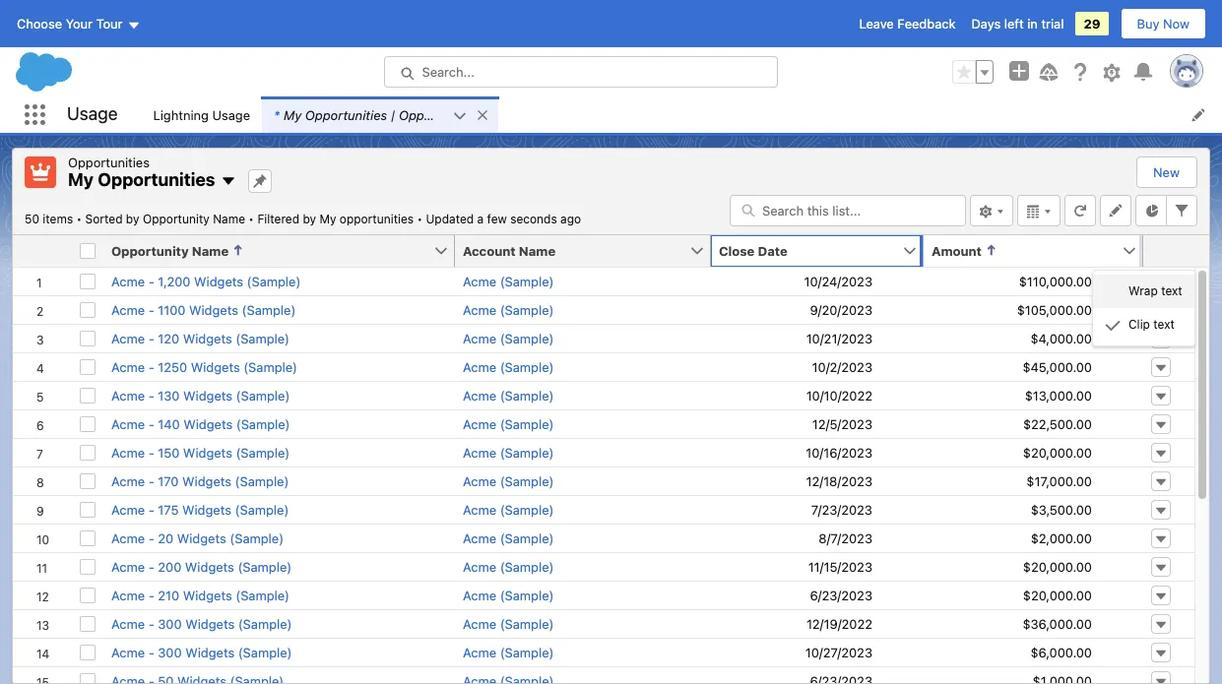 Task type: describe. For each thing, give the bounding box(es) containing it.
acme - 200 widgets (sample) link
[[111, 559, 292, 575]]

10/27/2023
[[805, 645, 873, 660]]

10/2/2023
[[812, 359, 873, 375]]

acme for "acme (sample)" link corresponding to 12/18/2023
[[463, 473, 496, 489]]

leave
[[859, 16, 894, 32]]

acme - 175 widgets (sample) link
[[111, 502, 289, 518]]

acme - 1250 widgets (sample) link
[[111, 359, 297, 375]]

acme for "acme (sample)" link associated with 10/21/2023
[[463, 330, 496, 346]]

wrap text
[[1129, 284, 1183, 298]]

acme (sample) for 9/20/2023
[[463, 302, 554, 318]]

wrap text link
[[1093, 275, 1194, 308]]

$22,500.00
[[1023, 416, 1092, 432]]

acme - 1,200 widgets (sample)
[[111, 273, 301, 289]]

140
[[158, 416, 180, 432]]

acme for acme - 170 widgets (sample) link
[[111, 473, 145, 489]]

new
[[1153, 164, 1180, 180]]

opportunity name
[[111, 243, 229, 259]]

acme (sample) link for 10/2/2023
[[463, 359, 554, 375]]

12/19/2022
[[807, 616, 873, 632]]

my opportunities
[[68, 169, 215, 190]]

acme - 120 widgets (sample)
[[111, 330, 290, 346]]

leave feedback
[[859, 16, 956, 32]]

acme - 300 widgets (sample) for 10/27/2023
[[111, 645, 292, 660]]

acme (sample) for 10/27/2023
[[463, 645, 554, 660]]

opportunities
[[340, 211, 414, 226]]

- for 11/15/2023
[[148, 559, 154, 575]]

trial
[[1041, 16, 1064, 32]]

close date button
[[711, 235, 902, 266]]

close date element
[[711, 235, 1195, 347]]

left
[[1004, 16, 1024, 32]]

my inside 'list item'
[[284, 107, 302, 123]]

leave feedback link
[[859, 16, 956, 32]]

close
[[719, 243, 755, 259]]

10/10/2022
[[806, 388, 873, 403]]

50
[[25, 211, 39, 226]]

account name element
[[455, 235, 723, 267]]

2 • from the left
[[249, 211, 254, 226]]

50 items • sorted by opportunity name • filtered by my opportunities • updated a few seconds ago
[[25, 211, 581, 226]]

- for 8/7/2023
[[148, 530, 154, 546]]

widgets for 8/7/2023
[[177, 530, 226, 546]]

170
[[158, 473, 179, 489]]

acme (sample) link for 10/16/2023
[[463, 445, 554, 460]]

$20,000.00 for 10/16/2023
[[1023, 445, 1092, 460]]

a
[[477, 211, 484, 226]]

acme - 170 widgets (sample) link
[[111, 473, 289, 489]]

- for 10/2/2023
[[148, 359, 154, 375]]

210
[[158, 587, 179, 603]]

acme for acme - 1,200 widgets (sample) link
[[111, 273, 145, 289]]

$4,000.00
[[1031, 330, 1092, 346]]

acme (sample) for 6/23/2023
[[463, 587, 554, 603]]

wrap
[[1129, 284, 1158, 298]]

- for 12/5/2023
[[148, 416, 154, 432]]

lightning usage link
[[141, 97, 262, 133]]

Search My Opportunities list view. search field
[[730, 195, 966, 226]]

text default image
[[1105, 318, 1121, 334]]

clip text link
[[1093, 308, 1194, 342]]

ago
[[560, 211, 581, 226]]

opportunity name element
[[103, 235, 467, 267]]

- for 10/16/2023
[[148, 445, 154, 460]]

2 horizontal spatial my
[[319, 211, 336, 226]]

acme for "acme (sample)" link associated with 6/23/2023
[[463, 587, 496, 603]]

my opportunities|opportunities|list view element
[[12, 148, 1210, 684]]

|
[[391, 107, 395, 123]]

120
[[158, 330, 179, 346]]

text for clip text
[[1154, 317, 1175, 332]]

account
[[463, 243, 516, 259]]

*
[[274, 107, 280, 123]]

acme (sample) link for 12/18/2023
[[463, 473, 554, 489]]

- for 10/10/2022
[[148, 388, 154, 403]]

- for 7/23/2023
[[148, 502, 154, 518]]

300 for 10/27/2023
[[158, 645, 182, 660]]

acme for 7/23/2023 "acme (sample)" link
[[463, 502, 496, 518]]

widgets for 10/24/2023
[[194, 273, 243, 289]]

lightning
[[153, 107, 209, 123]]

now
[[1163, 16, 1190, 32]]

acme - 150 widgets (sample)
[[111, 445, 290, 460]]

search...
[[422, 64, 475, 80]]

1,200
[[158, 273, 191, 289]]

acme for acme - 300 widgets (sample) link associated with 10/27/2023
[[111, 645, 145, 660]]

account name button
[[455, 235, 689, 266]]

acme - 140 widgets (sample)
[[111, 416, 290, 432]]

- for 12/19/2022
[[148, 616, 154, 632]]

text for wrap text
[[1161, 284, 1183, 298]]

widgets for 10/27/2023
[[185, 645, 235, 660]]

6/23/2023
[[810, 587, 873, 603]]

8/7/2023
[[819, 530, 873, 546]]

acme for 'acme - 210 widgets (sample)' 'link'
[[111, 587, 145, 603]]

item number element
[[13, 235, 72, 267]]

item number image
[[13, 235, 72, 266]]

0 horizontal spatial usage
[[67, 104, 118, 124]]

opportunity inside button
[[111, 243, 189, 259]]

12/5/2023
[[812, 416, 873, 432]]

acme - 130 widgets (sample) link
[[111, 388, 290, 403]]

seconds
[[510, 211, 557, 226]]

$36,000.00
[[1023, 616, 1092, 632]]

acme - 150 widgets (sample) link
[[111, 445, 290, 460]]

$3,500.00
[[1031, 502, 1092, 518]]

buy now button
[[1120, 8, 1206, 39]]

acme (sample) for 12/19/2022
[[463, 616, 554, 632]]

acme for "acme (sample)" link related to 10/27/2023
[[463, 645, 496, 660]]

new button
[[1138, 158, 1196, 187]]

acme for acme - 1250 widgets (sample) link on the left bottom of the page
[[111, 359, 145, 375]]

- for 10/27/2023
[[148, 645, 154, 660]]

clip
[[1129, 317, 1150, 332]]

acme for acme - 300 widgets (sample) link related to 12/19/2022
[[111, 616, 145, 632]]

items
[[43, 211, 73, 226]]

acme (sample) link for 11/15/2023
[[463, 559, 554, 575]]

acme (sample) link for 10/21/2023
[[463, 330, 554, 346]]

9/20/2023
[[810, 302, 873, 318]]

name left filtered
[[213, 211, 245, 226]]

acme (sample) for 10/21/2023
[[463, 330, 554, 346]]

* my opportunities | opportunities
[[274, 107, 481, 123]]

150
[[158, 445, 180, 460]]

acme (sample) link for 10/24/2023
[[463, 273, 554, 289]]

account name
[[463, 243, 556, 259]]

$2,000.00
[[1031, 530, 1092, 546]]

1 • from the left
[[76, 211, 82, 226]]

buy
[[1137, 16, 1160, 32]]

acme (sample) for 8/7/2023
[[463, 530, 554, 546]]

acme (sample) link for 12/19/2022
[[463, 616, 554, 632]]

acme - 120 widgets (sample) link
[[111, 330, 290, 346]]

10/16/2023
[[806, 445, 873, 460]]

11/15/2023
[[808, 559, 873, 575]]

- for 12/18/2023
[[148, 473, 154, 489]]

close date
[[719, 243, 788, 259]]



Task type: locate. For each thing, give the bounding box(es) containing it.
- left 1,200 on the left top of the page
[[148, 273, 154, 289]]

1 acme - 300 widgets (sample) link from the top
[[111, 616, 292, 632]]

300
[[158, 616, 182, 632], [158, 645, 182, 660]]

acme for "acme (sample)" link for 12/5/2023
[[463, 416, 496, 432]]

- left 140
[[148, 416, 154, 432]]

acme (sample) for 10/24/2023
[[463, 273, 554, 289]]

2 - from the top
[[148, 302, 154, 318]]

7 acme (sample) link from the top
[[463, 445, 554, 460]]

1250
[[158, 359, 187, 375]]

0 horizontal spatial my
[[68, 169, 94, 190]]

5 acme (sample) from the top
[[463, 388, 554, 403]]

acme (sample) link for 9/20/2023
[[463, 302, 554, 318]]

none search field inside my opportunities|opportunities|list view 'element'
[[730, 195, 966, 226]]

acme (sample) for 12/5/2023
[[463, 416, 554, 432]]

days
[[972, 16, 1001, 32]]

usage
[[67, 104, 118, 124], [212, 107, 250, 123]]

0 horizontal spatial by
[[126, 211, 139, 226]]

8 - from the top
[[148, 473, 154, 489]]

1 vertical spatial acme - 300 widgets (sample) link
[[111, 645, 292, 660]]

acme for acme - 175 widgets (sample) link
[[111, 502, 145, 518]]

widgets down acme - 1,200 widgets (sample) link
[[189, 302, 238, 318]]

acme for acme - 1100 widgets (sample) link
[[111, 302, 145, 318]]

5 - from the top
[[148, 388, 154, 403]]

130
[[158, 388, 180, 403]]

action element
[[1143, 235, 1195, 267]]

acme for acme - 20 widgets (sample) link
[[111, 530, 145, 546]]

feedback
[[898, 16, 956, 32]]

usage up my opportunities
[[67, 104, 118, 124]]

text
[[1161, 284, 1183, 298], [1154, 317, 1175, 332]]

list containing lightning usage
[[141, 97, 1222, 133]]

3 acme (sample) from the top
[[463, 330, 554, 346]]

acme for acme - 150 widgets (sample) link
[[111, 445, 145, 460]]

acme for "acme (sample)" link related to 10/24/2023
[[463, 273, 496, 289]]

by
[[126, 211, 139, 226], [303, 211, 316, 226]]

my up items
[[68, 169, 94, 190]]

widgets for 10/16/2023
[[183, 445, 232, 460]]

text default image
[[476, 108, 490, 122]]

2 acme - 300 widgets (sample) link from the top
[[111, 645, 292, 660]]

1 vertical spatial acme - 300 widgets (sample)
[[111, 645, 292, 660]]

widgets up acme - 200 widgets (sample)
[[177, 530, 226, 546]]

menu inside the close date element
[[1093, 275, 1194, 342]]

acme
[[111, 273, 145, 289], [463, 273, 496, 289], [111, 302, 145, 318], [463, 302, 496, 318], [111, 330, 145, 346], [463, 330, 496, 346], [111, 359, 145, 375], [463, 359, 496, 375], [111, 388, 145, 403], [463, 388, 496, 403], [111, 416, 145, 432], [463, 416, 496, 432], [111, 445, 145, 460], [463, 445, 496, 460], [111, 473, 145, 489], [463, 473, 496, 489], [111, 502, 145, 518], [463, 502, 496, 518], [111, 530, 145, 546], [463, 530, 496, 546], [111, 559, 145, 575], [463, 559, 496, 575], [111, 587, 145, 603], [463, 587, 496, 603], [111, 616, 145, 632], [463, 616, 496, 632], [111, 645, 145, 660], [463, 645, 496, 660]]

my right *
[[284, 107, 302, 123]]

- left 170
[[148, 473, 154, 489]]

0 vertical spatial text
[[1161, 284, 1183, 298]]

acme (sample) link
[[463, 273, 554, 289], [463, 302, 554, 318], [463, 330, 554, 346], [463, 359, 554, 375], [463, 388, 554, 403], [463, 416, 554, 432], [463, 445, 554, 460], [463, 473, 554, 489], [463, 502, 554, 518], [463, 530, 554, 546], [463, 559, 554, 575], [463, 587, 554, 603], [463, 616, 554, 632], [463, 645, 554, 660]]

2 $20,000.00 from the top
[[1023, 559, 1092, 575]]

0 vertical spatial acme - 300 widgets (sample) link
[[111, 616, 292, 632]]

acme - 300 widgets (sample) down the acme - 210 widgets (sample)
[[111, 616, 292, 632]]

widgets for 6/23/2023
[[183, 587, 232, 603]]

cell inside the my opportunities grid
[[72, 235, 103, 267]]

by right sorted
[[126, 211, 139, 226]]

• left updated
[[417, 211, 423, 226]]

3 - from the top
[[148, 330, 154, 346]]

1 by from the left
[[126, 211, 139, 226]]

- left 1100
[[148, 302, 154, 318]]

acme for 9/20/2023 "acme (sample)" link
[[463, 302, 496, 318]]

1 horizontal spatial usage
[[212, 107, 250, 123]]

acme - 20 widgets (sample) link
[[111, 530, 284, 546]]

- for 9/20/2023
[[148, 302, 154, 318]]

$20,000.00 down $2,000.00
[[1023, 559, 1092, 575]]

1 vertical spatial $20,000.00
[[1023, 559, 1092, 575]]

10 acme (sample) link from the top
[[463, 530, 554, 546]]

name down seconds
[[519, 243, 556, 259]]

acme (sample)
[[463, 273, 554, 289], [463, 302, 554, 318], [463, 330, 554, 346], [463, 359, 554, 375], [463, 388, 554, 403], [463, 416, 554, 432], [463, 445, 554, 460], [463, 473, 554, 489], [463, 502, 554, 518], [463, 530, 554, 546], [463, 559, 554, 575], [463, 587, 554, 603], [463, 616, 554, 632], [463, 645, 554, 660]]

10/24/2023
[[804, 273, 873, 289]]

widgets up acme - 130 widgets (sample)
[[191, 359, 240, 375]]

list item
[[262, 97, 498, 133]]

text right clip
[[1154, 317, 1175, 332]]

12 acme (sample) from the top
[[463, 587, 554, 603]]

acme - 20 widgets (sample)
[[111, 530, 284, 546]]

widgets for 10/10/2022
[[183, 388, 232, 403]]

1 acme (sample) from the top
[[463, 273, 554, 289]]

$110,000.00
[[1019, 273, 1092, 289]]

list
[[141, 97, 1222, 133]]

widgets for 12/5/2023
[[183, 416, 233, 432]]

acme (sample) for 10/2/2023
[[463, 359, 554, 375]]

5 acme (sample) link from the top
[[463, 388, 554, 403]]

6 acme (sample) link from the top
[[463, 416, 554, 432]]

amount button
[[924, 235, 1122, 266]]

few
[[487, 211, 507, 226]]

usage left *
[[212, 107, 250, 123]]

12 acme (sample) link from the top
[[463, 587, 554, 603]]

8 acme (sample) from the top
[[463, 473, 554, 489]]

acme for "acme (sample)" link related to 12/19/2022
[[463, 616, 496, 632]]

widgets for 11/15/2023
[[185, 559, 234, 575]]

13 acme (sample) link from the top
[[463, 616, 554, 632]]

None search field
[[730, 195, 966, 226]]

acme for "acme (sample)" link related to 11/15/2023
[[463, 559, 496, 575]]

1 horizontal spatial •
[[249, 211, 254, 226]]

in
[[1027, 16, 1038, 32]]

14 acme (sample) link from the top
[[463, 645, 554, 660]]

widgets down acme - 1250 widgets (sample)
[[183, 388, 232, 403]]

12 - from the top
[[148, 587, 154, 603]]

$45,000.00
[[1023, 359, 1092, 375]]

by right filtered
[[303, 211, 316, 226]]

8 acme (sample) link from the top
[[463, 473, 554, 489]]

1 vertical spatial my
[[68, 169, 94, 190]]

- left 175
[[148, 502, 154, 518]]

4 acme (sample) link from the top
[[463, 359, 554, 375]]

- left 130
[[148, 388, 154, 403]]

$13,000.00
[[1025, 388, 1092, 403]]

• left filtered
[[249, 211, 254, 226]]

widgets up acme - 1250 widgets (sample) link on the left bottom of the page
[[183, 330, 232, 346]]

acme - 300 widgets (sample) down 'acme - 210 widgets (sample)' 'link'
[[111, 645, 292, 660]]

0 horizontal spatial •
[[76, 211, 82, 226]]

1 acme - 300 widgets (sample) from the top
[[111, 616, 292, 632]]

acme - 1100 widgets (sample)
[[111, 302, 296, 318]]

- left 1250
[[148, 359, 154, 375]]

$20,000.00 down "$22,500.00"
[[1023, 445, 1092, 460]]

acme - 130 widgets (sample)
[[111, 388, 290, 403]]

0 vertical spatial acme - 300 widgets (sample)
[[111, 616, 292, 632]]

2 horizontal spatial •
[[417, 211, 423, 226]]

name inside button
[[192, 243, 229, 259]]

name up acme - 1,200 widgets (sample)
[[192, 243, 229, 259]]

amount
[[932, 243, 982, 259]]

action image
[[1143, 235, 1195, 266]]

group
[[952, 60, 994, 84]]

widgets up 'acme - 210 widgets (sample)' 'link'
[[185, 559, 234, 575]]

- for 10/21/2023
[[148, 330, 154, 346]]

text right wrap
[[1161, 284, 1183, 298]]

acme (sample) for 10/10/2022
[[463, 388, 554, 403]]

acme - 300 widgets (sample) link for 10/27/2023
[[111, 645, 292, 660]]

acme - 300 widgets (sample) link for 12/19/2022
[[111, 616, 292, 632]]

7 acme (sample) from the top
[[463, 445, 554, 460]]

widgets down acme - 150 widgets (sample) at the bottom of the page
[[182, 473, 232, 489]]

menu
[[1093, 275, 1194, 342]]

acme - 1,200 widgets (sample) link
[[111, 273, 301, 289]]

-
[[148, 273, 154, 289], [148, 302, 154, 318], [148, 330, 154, 346], [148, 359, 154, 375], [148, 388, 154, 403], [148, 416, 154, 432], [148, 445, 154, 460], [148, 473, 154, 489], [148, 502, 154, 518], [148, 530, 154, 546], [148, 559, 154, 575], [148, 587, 154, 603], [148, 616, 154, 632], [148, 645, 154, 660]]

$20,000.00 for 11/15/2023
[[1023, 559, 1092, 575]]

acme - 300 widgets (sample) link down 'acme - 210 widgets (sample)' 'link'
[[111, 645, 292, 660]]

acme - 1250 widgets (sample)
[[111, 359, 297, 375]]

14 - from the top
[[148, 645, 154, 660]]

2 by from the left
[[303, 211, 316, 226]]

3 acme (sample) link from the top
[[463, 330, 554, 346]]

3 $20,000.00 from the top
[[1023, 587, 1092, 603]]

acme for "acme (sample)" link for 10/2/2023
[[463, 359, 496, 375]]

opportunity name button
[[103, 235, 433, 266]]

1 $20,000.00 from the top
[[1023, 445, 1092, 460]]

updated
[[426, 211, 474, 226]]

•
[[76, 211, 82, 226], [249, 211, 254, 226], [417, 211, 423, 226]]

(sample)
[[247, 273, 301, 289], [500, 273, 554, 289], [242, 302, 296, 318], [500, 302, 554, 318], [236, 330, 290, 346], [500, 330, 554, 346], [244, 359, 297, 375], [500, 359, 554, 375], [236, 388, 290, 403], [500, 388, 554, 403], [236, 416, 290, 432], [500, 416, 554, 432], [236, 445, 290, 460], [500, 445, 554, 460], [235, 473, 289, 489], [500, 473, 554, 489], [235, 502, 289, 518], [500, 502, 554, 518], [230, 530, 284, 546], [500, 530, 554, 546], [238, 559, 292, 575], [500, 559, 554, 575], [236, 587, 290, 603], [500, 587, 554, 603], [238, 616, 292, 632], [500, 616, 554, 632], [238, 645, 292, 660], [500, 645, 554, 660]]

widgets for 10/21/2023
[[183, 330, 232, 346]]

4 - from the top
[[148, 359, 154, 375]]

widgets down acme - 140 widgets (sample)
[[183, 445, 232, 460]]

1 acme (sample) link from the top
[[463, 273, 554, 289]]

13 acme (sample) from the top
[[463, 616, 554, 632]]

10 acme (sample) from the top
[[463, 530, 554, 546]]

widgets down acme - 130 widgets (sample) link
[[183, 416, 233, 432]]

7/23/2023
[[811, 502, 873, 518]]

0 vertical spatial opportunity
[[143, 211, 210, 226]]

acme (sample) link for 8/7/2023
[[463, 530, 554, 546]]

widgets for 12/19/2022
[[185, 616, 235, 632]]

filtered
[[257, 211, 299, 226]]

sorted
[[85, 211, 123, 226]]

- down the acme - 210 widgets (sample)
[[148, 616, 154, 632]]

0 vertical spatial $20,000.00
[[1023, 445, 1092, 460]]

• right items
[[76, 211, 82, 226]]

200
[[158, 559, 182, 575]]

acme - 210 widgets (sample) link
[[111, 587, 290, 603]]

- left 20
[[148, 530, 154, 546]]

9 - from the top
[[148, 502, 154, 518]]

widgets for 7/23/2023
[[182, 502, 231, 518]]

300 for 12/19/2022
[[158, 616, 182, 632]]

11 acme (sample) from the top
[[463, 559, 554, 575]]

2 vertical spatial $20,000.00
[[1023, 587, 1092, 603]]

amount element
[[924, 235, 1155, 267]]

$20,000.00
[[1023, 445, 1092, 460], [1023, 559, 1092, 575], [1023, 587, 1092, 603]]

acme - 210 widgets (sample)
[[111, 587, 290, 603]]

acme (sample) for 11/15/2023
[[463, 559, 554, 575]]

acme (sample) for 7/23/2023
[[463, 502, 554, 518]]

2 acme (sample) from the top
[[463, 302, 554, 318]]

0 vertical spatial my
[[284, 107, 302, 123]]

list item containing *
[[262, 97, 498, 133]]

1 300 from the top
[[158, 616, 182, 632]]

6 acme (sample) from the top
[[463, 416, 554, 432]]

1 - from the top
[[148, 273, 154, 289]]

1 vertical spatial 300
[[158, 645, 182, 660]]

acme - 170 widgets (sample)
[[111, 473, 289, 489]]

11 acme (sample) link from the top
[[463, 559, 554, 575]]

- left 200 at the left bottom of page
[[148, 559, 154, 575]]

- left 150
[[148, 445, 154, 460]]

opportunity up 1,200 on the left top of the page
[[111, 243, 189, 259]]

widgets down acme - 200 widgets (sample)
[[183, 587, 232, 603]]

13 - from the top
[[148, 616, 154, 632]]

$20,000.00 for 6/23/2023
[[1023, 587, 1092, 603]]

acme for "acme (sample)" link associated with 10/10/2022
[[463, 388, 496, 403]]

6 - from the top
[[148, 416, 154, 432]]

acme (sample) link for 6/23/2023
[[463, 587, 554, 603]]

$17,000.00
[[1027, 473, 1092, 489]]

- left 120
[[148, 330, 154, 346]]

1100
[[158, 302, 186, 318]]

0 vertical spatial 300
[[158, 616, 182, 632]]

acme (sample) for 10/16/2023
[[463, 445, 554, 460]]

14 acme (sample) from the top
[[463, 645, 554, 660]]

cell
[[72, 235, 103, 267]]

acme - 300 widgets (sample)
[[111, 616, 292, 632], [111, 645, 292, 660]]

2 300 from the top
[[158, 645, 182, 660]]

1 horizontal spatial my
[[284, 107, 302, 123]]

name for opportunity name
[[192, 243, 229, 259]]

29
[[1084, 16, 1101, 32]]

10 - from the top
[[148, 530, 154, 546]]

- for 10/24/2023
[[148, 273, 154, 289]]

acme for acme - 130 widgets (sample) link
[[111, 388, 145, 403]]

acme - 200 widgets (sample)
[[111, 559, 292, 575]]

acme (sample) link for 10/10/2022
[[463, 388, 554, 403]]

- down 'acme - 210 widgets (sample)' 'link'
[[148, 645, 154, 660]]

acme for acme - 140 widgets (sample) "link"
[[111, 416, 145, 432]]

acme - 1100 widgets (sample) link
[[111, 302, 296, 318]]

widgets for 10/2/2023
[[191, 359, 240, 375]]

my left "opportunities"
[[319, 211, 336, 226]]

acme for "acme (sample)" link associated with 10/16/2023
[[463, 445, 496, 460]]

widgets down 'acme - 210 widgets (sample)' 'link'
[[185, 645, 235, 660]]

lightning usage
[[153, 107, 250, 123]]

$20,000.00 up $36,000.00
[[1023, 587, 1092, 603]]

widgets for 12/18/2023
[[182, 473, 232, 489]]

widgets down acme - 170 widgets (sample)
[[182, 502, 231, 518]]

name inside button
[[519, 243, 556, 259]]

acme for acme - 120 widgets (sample) link
[[111, 330, 145, 346]]

date
[[758, 243, 788, 259]]

2 acme - 300 widgets (sample) from the top
[[111, 645, 292, 660]]

12/18/2023
[[806, 473, 873, 489]]

20
[[158, 530, 174, 546]]

3 • from the left
[[417, 211, 423, 226]]

acme for acme - 200 widgets (sample) 'link'
[[111, 559, 145, 575]]

1 vertical spatial opportunity
[[111, 243, 189, 259]]

4 acme (sample) from the top
[[463, 359, 554, 375]]

- for 6/23/2023
[[148, 587, 154, 603]]

days left in trial
[[972, 16, 1064, 32]]

acme (sample) for 12/18/2023
[[463, 473, 554, 489]]

- left 210
[[148, 587, 154, 603]]

acme (sample) link for 12/5/2023
[[463, 416, 554, 432]]

11 - from the top
[[148, 559, 154, 575]]

menu containing wrap text
[[1093, 275, 1194, 342]]

1 vertical spatial text
[[1154, 317, 1175, 332]]

9 acme (sample) from the top
[[463, 502, 554, 518]]

widgets
[[194, 273, 243, 289], [189, 302, 238, 318], [183, 330, 232, 346], [191, 359, 240, 375], [183, 388, 232, 403], [183, 416, 233, 432], [183, 445, 232, 460], [182, 473, 232, 489], [182, 502, 231, 518], [177, 530, 226, 546], [185, 559, 234, 575], [183, 587, 232, 603], [185, 616, 235, 632], [185, 645, 235, 660]]

acme - 300 widgets (sample) for 12/19/2022
[[111, 616, 292, 632]]

clip text
[[1129, 317, 1175, 332]]

widgets up acme - 1100 widgets (sample)
[[194, 273, 243, 289]]

my opportunities grid
[[13, 235, 1195, 684]]

search... button
[[384, 56, 778, 88]]

1 horizontal spatial by
[[303, 211, 316, 226]]

2 vertical spatial my
[[319, 211, 336, 226]]

buy now
[[1137, 16, 1190, 32]]

2 acme (sample) link from the top
[[463, 302, 554, 318]]

name for account name
[[519, 243, 556, 259]]

7 - from the top
[[148, 445, 154, 460]]

$6,000.00
[[1031, 645, 1092, 660]]

acme - 300 widgets (sample) link down the acme - 210 widgets (sample)
[[111, 616, 292, 632]]

acme for 8/7/2023 "acme (sample)" link
[[463, 530, 496, 546]]

my opportunities status
[[25, 211, 426, 226]]

acme (sample) link for 7/23/2023
[[463, 502, 554, 518]]

10/21/2023
[[806, 330, 873, 346]]

opportunity up opportunity name
[[143, 211, 210, 226]]

9 acme (sample) link from the top
[[463, 502, 554, 518]]

acme (sample) link for 10/27/2023
[[463, 645, 554, 660]]

$105,000.00
[[1017, 302, 1092, 318]]

acme - 175 widgets (sample)
[[111, 502, 289, 518]]

widgets for 9/20/2023
[[189, 302, 238, 318]]

acme - 140 widgets (sample) link
[[111, 416, 290, 432]]

widgets down the acme - 210 widgets (sample)
[[185, 616, 235, 632]]



Task type: vqa. For each thing, say whether or not it's contained in the screenshot.
a
yes



